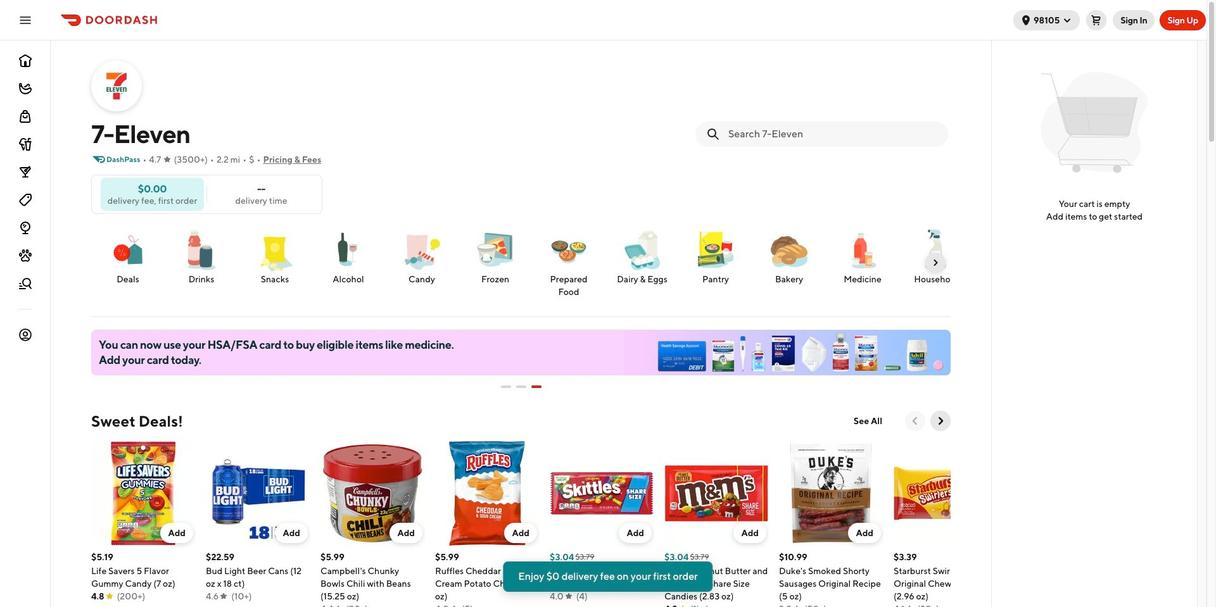 Task type: describe. For each thing, give the bounding box(es) containing it.
life savers 5 flavor gummy candy (7 oz) image
[[91, 441, 196, 546]]

prepared food image
[[546, 227, 592, 273]]

dairy & eggs image
[[619, 227, 665, 273]]

duke's smoked shorty sausages original recipe (5 oz) image
[[779, 441, 884, 546]]

Search 7-Eleven search field
[[728, 127, 938, 141]]

candy image
[[399, 227, 445, 273]]

ruffles cheddar & sour cream potato chips (8 oz) image
[[435, 441, 540, 546]]

household image
[[913, 227, 959, 273]]

snacks image
[[252, 227, 298, 273]]

frozen image
[[472, 227, 518, 273]]

bud light beer cans (12 oz x 18 ct) image
[[206, 441, 310, 546]]

open menu image
[[18, 12, 33, 28]]

next button of carousel image
[[934, 415, 947, 428]]

pantry image
[[693, 227, 738, 273]]



Task type: locate. For each thing, give the bounding box(es) containing it.
bakery image
[[766, 227, 812, 273]]

medicine image
[[840, 227, 885, 273]]

deals image
[[105, 227, 151, 273]]

empty retail cart image
[[1035, 63, 1154, 182]]

7 eleven image
[[92, 62, 141, 110]]

next image
[[930, 258, 941, 268]]

alcohol image
[[326, 227, 371, 272]]

starburst swirlers original chewy sticks (2.96 oz) image
[[894, 441, 998, 546]]

m&m's peanut butter and chocolate share size candies (2.83 oz) image
[[664, 441, 769, 546]]

drinks image
[[179, 227, 224, 273]]

skittles original share size fruity candy (4 oz) image
[[550, 441, 654, 546]]

0 items, open order cart image
[[1091, 15, 1102, 25]]

previous button of carousel image
[[909, 415, 922, 428]]

campbell's chunky bowls chili with beans (15.25 oz) image
[[320, 441, 425, 546]]



Task type: vqa. For each thing, say whether or not it's contained in the screenshot.
left Buffalo
no



